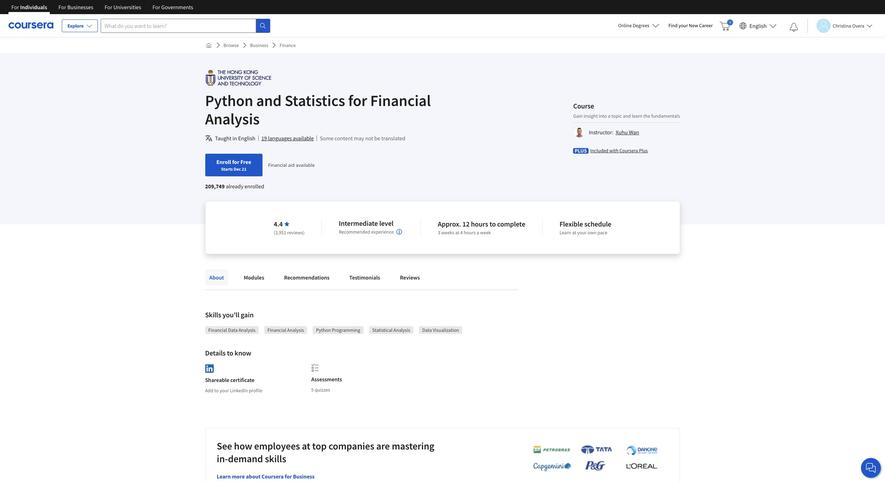 Task type: vqa. For each thing, say whether or not it's contained in the screenshot.
Career
yes



Task type: describe. For each thing, give the bounding box(es) containing it.
included with coursera plus link
[[591, 147, 648, 154]]

for for businesses
[[58, 4, 66, 11]]

1 vertical spatial coursera
[[262, 473, 284, 480]]

xuhu wan image
[[575, 127, 585, 137]]

plus
[[640, 147, 648, 154]]

reviews)
[[287, 229, 305, 236]]

chat with us image
[[866, 463, 877, 474]]

week
[[480, 229, 491, 236]]

degrees
[[633, 22, 650, 29]]

included
[[591, 147, 609, 154]]

online degrees
[[619, 22, 650, 29]]

certificate
[[231, 377, 255, 384]]

intermediate level
[[339, 219, 394, 228]]

for governments
[[153, 4, 193, 11]]

explore button
[[62, 19, 98, 32]]

about
[[210, 274, 224, 281]]

financial for financial analysis
[[268, 327, 286, 333]]

your inside flexible schedule learn at your own pace
[[578, 229, 587, 236]]

visualization
[[433, 327, 459, 333]]

19 languages available button
[[262, 134, 314, 143]]

some
[[320, 135, 334, 142]]

more
[[232, 473, 245, 480]]

for inside python and statistics for financial analysis
[[348, 91, 368, 110]]

about link
[[205, 270, 228, 285]]

5
[[312, 387, 314, 393]]

financial for financial aid available
[[268, 162, 287, 168]]

pace
[[598, 229, 608, 236]]

(3,951 reviews)
[[274, 229, 305, 236]]

available for 19 languages available
[[293, 135, 314, 142]]

taught
[[215, 135, 232, 142]]

recommendations link
[[280, 270, 334, 285]]

19 languages available
[[262, 135, 314, 142]]

instructor: xuhu wan
[[589, 129, 640, 136]]

0 vertical spatial hours
[[471, 220, 489, 228]]

course
[[574, 101, 595, 110]]

how
[[234, 440, 252, 453]]

finance link
[[277, 39, 299, 52]]

to for know
[[227, 349, 233, 358]]

12
[[463, 220, 470, 228]]

skills you'll gain
[[205, 310, 254, 319]]

information about difficulty level pre-requisites. image
[[397, 229, 402, 235]]

translated
[[382, 135, 406, 142]]

1 vertical spatial hours
[[464, 229, 476, 236]]

about
[[246, 473, 261, 480]]

browse link
[[221, 39, 242, 52]]

learn more about coursera for business
[[217, 473, 315, 480]]

coursera image
[[8, 20, 53, 31]]

own
[[588, 229, 597, 236]]

modules link
[[240, 270, 269, 285]]

flexible schedule learn at your own pace
[[560, 220, 612, 236]]

business link
[[247, 39, 271, 52]]

1 horizontal spatial for
[[285, 473, 292, 480]]

programming
[[332, 327, 361, 333]]

aid
[[288, 162, 295, 168]]

overa
[[853, 22, 865, 29]]

recommendations
[[284, 274, 330, 281]]

starts
[[221, 166, 233, 172]]

for for universities
[[105, 4, 112, 11]]

home image
[[206, 42, 212, 48]]

recommended experience
[[339, 229, 394, 235]]

skills
[[265, 453, 287, 465]]

approx. 12 hours to complete 3 weeks at 4 hours a week
[[438, 220, 526, 236]]

languages
[[268, 135, 292, 142]]

you'll
[[223, 310, 240, 319]]

at for see how employees at top companies are mastering in-demand skills
[[302, 440, 311, 453]]

recommended
[[339, 229, 370, 235]]

gain
[[241, 310, 254, 319]]

1 data from the left
[[228, 327, 238, 333]]

details
[[205, 349, 226, 358]]

the hong kong university of science and technology image
[[205, 70, 272, 86]]

2 data from the left
[[423, 327, 432, 333]]

analysis inside python and statistics for financial analysis
[[205, 109, 260, 129]]

find your new career
[[669, 22, 713, 29]]

in
[[233, 135, 237, 142]]

financial inside python and statistics for financial analysis
[[371, 91, 431, 110]]

209,749 already enrolled
[[205, 183, 264, 190]]

1 horizontal spatial business
[[293, 473, 315, 480]]

online
[[619, 22, 632, 29]]

learn more about coursera for business link
[[217, 473, 315, 480]]

19
[[262, 135, 267, 142]]

quizzes
[[315, 387, 330, 393]]

profile
[[249, 387, 262, 394]]

a inside course gain insight into a topic and learn the fundamentals
[[608, 113, 611, 119]]

statistical
[[373, 327, 393, 333]]

financial data analysis
[[208, 327, 256, 333]]

financial for financial data analysis
[[208, 327, 227, 333]]

new
[[690, 22, 699, 29]]

some content may not be translated
[[320, 135, 406, 142]]

dec
[[234, 166, 241, 172]]

may
[[354, 135, 364, 142]]

2 horizontal spatial your
[[679, 22, 689, 29]]

wan
[[629, 129, 640, 136]]

demand
[[228, 453, 263, 465]]

at for flexible schedule learn at your own pace
[[573, 229, 577, 236]]

for inside enroll for free starts dec 21
[[232, 158, 240, 165]]

career
[[700, 22, 713, 29]]



Task type: locate. For each thing, give the bounding box(es) containing it.
christina overa
[[833, 22, 865, 29]]

governments
[[161, 4, 193, 11]]

python inside python and statistics for financial analysis
[[205, 91, 253, 110]]

learn down flexible on the right top of page
[[560, 229, 572, 236]]

0 vertical spatial for
[[348, 91, 368, 110]]

2 horizontal spatial to
[[490, 220, 496, 228]]

0 horizontal spatial python
[[205, 91, 253, 110]]

5 quizzes
[[312, 387, 330, 393]]

level
[[380, 219, 394, 228]]

english button
[[737, 14, 780, 37]]

learn inside flexible schedule learn at your own pace
[[560, 229, 572, 236]]

schedule
[[585, 220, 612, 228]]

0 vertical spatial available
[[293, 135, 314, 142]]

finance
[[280, 42, 296, 48]]

0 horizontal spatial at
[[302, 440, 311, 453]]

available left some
[[293, 135, 314, 142]]

1 vertical spatial learn
[[217, 473, 231, 480]]

4
[[461, 229, 463, 236]]

shareable certificate
[[205, 377, 255, 384]]

with
[[610, 147, 619, 154]]

course gain insight into a topic and learn the fundamentals
[[574, 101, 681, 119]]

0 vertical spatial learn
[[560, 229, 572, 236]]

included with coursera plus
[[591, 147, 648, 154]]

online degrees button
[[613, 18, 665, 33]]

show notifications image
[[790, 23, 799, 31]]

english
[[750, 22, 767, 29], [238, 135, 256, 142]]

1 vertical spatial available
[[296, 162, 315, 168]]

0 vertical spatial python
[[205, 91, 253, 110]]

financial aid available button
[[268, 162, 315, 168]]

1 horizontal spatial english
[[750, 22, 767, 29]]

at inside see how employees at top companies are mastering in-demand skills
[[302, 440, 311, 453]]

0 vertical spatial business
[[250, 42, 269, 48]]

experience
[[371, 229, 394, 235]]

coursera down the "skills"
[[262, 473, 284, 480]]

and inside course gain insight into a topic and learn the fundamentals
[[623, 113, 631, 119]]

python for python and statistics for financial analysis
[[205, 91, 253, 110]]

for individuals
[[11, 4, 47, 11]]

learn
[[632, 113, 643, 119]]

1 vertical spatial a
[[477, 229, 479, 236]]

shareable
[[205, 377, 229, 384]]

1 horizontal spatial a
[[608, 113, 611, 119]]

0 horizontal spatial english
[[238, 135, 256, 142]]

instructor:
[[589, 129, 614, 136]]

1 horizontal spatial coursera
[[620, 147, 639, 154]]

1 horizontal spatial and
[[623, 113, 631, 119]]

assessments
[[312, 376, 342, 383]]

taught in english
[[215, 135, 256, 142]]

3 for from the left
[[105, 4, 112, 11]]

mastering
[[392, 440, 435, 453]]

for for individuals
[[11, 4, 19, 11]]

0 horizontal spatial coursera
[[262, 473, 284, 480]]

financial analysis
[[268, 327, 304, 333]]

1 vertical spatial english
[[238, 135, 256, 142]]

universities
[[114, 4, 141, 11]]

browse
[[224, 42, 239, 48]]

banner navigation
[[6, 0, 199, 14]]

be
[[375, 135, 381, 142]]

christina
[[833, 22, 852, 29]]

english inside button
[[750, 22, 767, 29]]

0 horizontal spatial a
[[477, 229, 479, 236]]

for left governments on the top of page
[[153, 4, 160, 11]]

a
[[608, 113, 611, 119], [477, 229, 479, 236]]

companies
[[329, 440, 375, 453]]

0 vertical spatial your
[[679, 22, 689, 29]]

2 vertical spatial for
[[285, 473, 292, 480]]

enrolled
[[245, 183, 264, 190]]

add to your linkedin profile
[[205, 387, 262, 394]]

at
[[456, 229, 460, 236], [573, 229, 577, 236], [302, 440, 311, 453]]

at down flexible on the right top of page
[[573, 229, 577, 236]]

reviews
[[400, 274, 420, 281]]

hours
[[471, 220, 489, 228], [464, 229, 476, 236]]

a inside "approx. 12 hours to complete 3 weeks at 4 hours a week"
[[477, 229, 479, 236]]

complete
[[498, 220, 526, 228]]

for for governments
[[153, 4, 160, 11]]

1 horizontal spatial at
[[456, 229, 460, 236]]

christina overa button
[[808, 19, 873, 33]]

learn left more
[[217, 473, 231, 480]]

know
[[235, 349, 251, 358]]

python left programming
[[316, 327, 331, 333]]

4.4
[[274, 220, 283, 228]]

data left visualization
[[423, 327, 432, 333]]

1 horizontal spatial learn
[[560, 229, 572, 236]]

insight
[[584, 113, 598, 119]]

financial aid available
[[268, 162, 315, 168]]

already
[[226, 183, 244, 190]]

1 horizontal spatial data
[[423, 327, 432, 333]]

python and statistics for financial analysis
[[205, 91, 431, 129]]

for left "businesses"
[[58, 4, 66, 11]]

2 horizontal spatial at
[[573, 229, 577, 236]]

reviews link
[[396, 270, 425, 285]]

for
[[348, 91, 368, 110], [232, 158, 240, 165], [285, 473, 292, 480]]

individuals
[[20, 4, 47, 11]]

testimonials
[[350, 274, 380, 281]]

statistics
[[285, 91, 345, 110]]

hours up week
[[471, 220, 489, 228]]

1 vertical spatial your
[[578, 229, 587, 236]]

available right aid
[[296, 162, 315, 168]]

0 horizontal spatial data
[[228, 327, 238, 333]]

3
[[438, 229, 441, 236]]

a right into
[[608, 113, 611, 119]]

enroll
[[217, 158, 231, 165]]

209,749
[[205, 183, 225, 190]]

0 vertical spatial a
[[608, 113, 611, 119]]

gain
[[574, 113, 583, 119]]

business inside business 'link'
[[250, 42, 269, 48]]

your right the find
[[679, 22, 689, 29]]

to for your
[[214, 387, 219, 394]]

your down shareable certificate
[[220, 387, 229, 394]]

at inside "approx. 12 hours to complete 3 weeks at 4 hours a week"
[[456, 229, 460, 236]]

a left week
[[477, 229, 479, 236]]

1 vertical spatial for
[[232, 158, 240, 165]]

intermediate
[[339, 219, 378, 228]]

0 vertical spatial to
[[490, 220, 496, 228]]

top
[[313, 440, 327, 453]]

1 horizontal spatial your
[[578, 229, 587, 236]]

for left universities
[[105, 4, 112, 11]]

0 horizontal spatial for
[[232, 158, 240, 165]]

python
[[205, 91, 253, 110], [316, 327, 331, 333]]

english right shopping cart: 1 item image in the top right of the page
[[750, 22, 767, 29]]

1 for from the left
[[11, 4, 19, 11]]

businesses
[[67, 4, 93, 11]]

1 horizontal spatial python
[[316, 327, 331, 333]]

0 vertical spatial english
[[750, 22, 767, 29]]

flexible
[[560, 220, 584, 228]]

python for python programming
[[316, 327, 331, 333]]

business right browse link
[[250, 42, 269, 48]]

1 vertical spatial and
[[623, 113, 631, 119]]

shopping cart: 1 item image
[[720, 19, 734, 31]]

at inside flexible schedule learn at your own pace
[[573, 229, 577, 236]]

not
[[366, 135, 374, 142]]

your
[[679, 22, 689, 29], [578, 229, 587, 236], [220, 387, 229, 394]]

find
[[669, 22, 678, 29]]

2 vertical spatial your
[[220, 387, 229, 394]]

What do you want to learn? text field
[[101, 19, 256, 33]]

to inside "approx. 12 hours to complete 3 weeks at 4 hours a week"
[[490, 220, 496, 228]]

coursera left plus
[[620, 147, 639, 154]]

0 horizontal spatial to
[[214, 387, 219, 394]]

enroll for free starts dec 21
[[217, 158, 251, 172]]

0 horizontal spatial learn
[[217, 473, 231, 480]]

to left know
[[227, 349, 233, 358]]

statistical analysis
[[373, 327, 411, 333]]

available inside button
[[293, 135, 314, 142]]

0 vertical spatial coursera
[[620, 147, 639, 154]]

coursera plus image
[[574, 148, 589, 154]]

for left individuals
[[11, 4, 19, 11]]

2 for from the left
[[58, 4, 66, 11]]

2 vertical spatial to
[[214, 387, 219, 394]]

0 horizontal spatial and
[[256, 91, 282, 110]]

data down the you'll
[[228, 327, 238, 333]]

1 vertical spatial business
[[293, 473, 315, 480]]

hours right 4
[[464, 229, 476, 236]]

1 horizontal spatial to
[[227, 349, 233, 358]]

0 horizontal spatial your
[[220, 387, 229, 394]]

None search field
[[101, 19, 271, 33]]

topic
[[612, 113, 622, 119]]

4 for from the left
[[153, 4, 160, 11]]

employees
[[254, 440, 300, 453]]

to right add
[[214, 387, 219, 394]]

available for financial aid available
[[296, 162, 315, 168]]

1 vertical spatial python
[[316, 327, 331, 333]]

2 horizontal spatial for
[[348, 91, 368, 110]]

at left 4
[[456, 229, 460, 236]]

xuhu
[[616, 129, 628, 136]]

0 horizontal spatial business
[[250, 42, 269, 48]]

weeks
[[442, 229, 455, 236]]

0 vertical spatial and
[[256, 91, 282, 110]]

and inside python and statistics for financial analysis
[[256, 91, 282, 110]]

at left top
[[302, 440, 311, 453]]

your left own
[[578, 229, 587, 236]]

explore
[[68, 23, 84, 29]]

(3,951
[[274, 229, 287, 236]]

add
[[205, 387, 213, 394]]

english right in
[[238, 135, 256, 142]]

1 vertical spatial to
[[227, 349, 233, 358]]

business down see how employees at top companies are mastering in-demand skills
[[293, 473, 315, 480]]

coursera enterprise logos image
[[523, 445, 664, 476]]

to up week
[[490, 220, 496, 228]]

testimonials link
[[345, 270, 385, 285]]

python down the hong kong university of science and technology image on the top left of page
[[205, 91, 253, 110]]

coursera
[[620, 147, 639, 154], [262, 473, 284, 480]]



